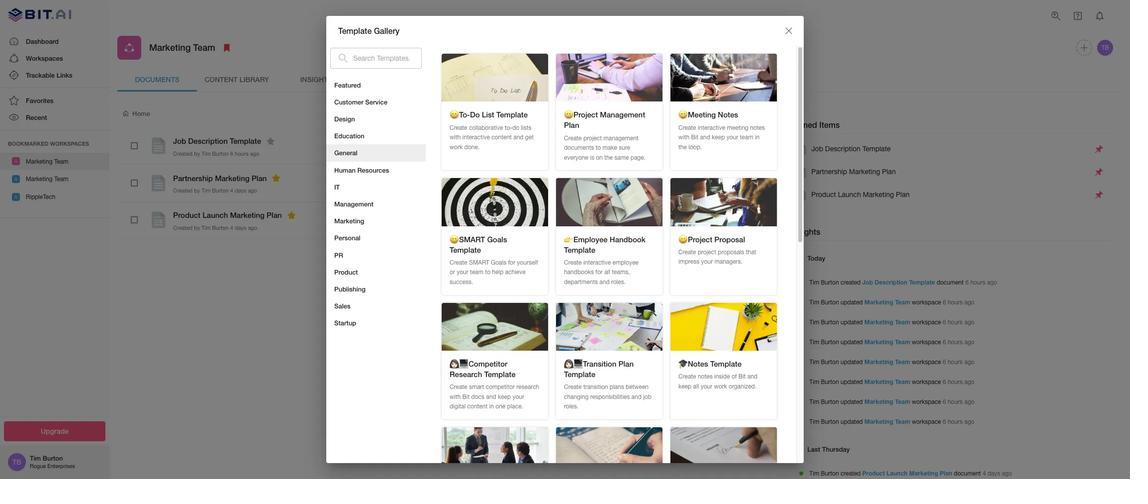 Task type: vqa. For each thing, say whether or not it's contained in the screenshot.


Task type: describe. For each thing, give the bounding box(es) containing it.
tim inside tim burton rogue enterprises
[[30, 455, 41, 463]]

1 horizontal spatial product launch marketing plan
[[812, 191, 910, 199]]

job
[[644, 394, 652, 401]]

team for 3rd marketing team link from the top
[[896, 338, 911, 346]]

your inside the "create notes inside of bit and keep all your work organized."
[[701, 383, 713, 390]]

list
[[482, 110, 495, 119]]

😀smart
[[450, 235, 485, 244]]

team for sixth marketing team link from the top of the page
[[896, 398, 911, 405]]

lists
[[521, 124, 532, 131]]

achieve
[[506, 269, 526, 276]]

content library link
[[197, 68, 277, 92]]

👩🏻💻competitor research template image
[[442, 303, 549, 351]]

create for 😀meeting notes
[[679, 124, 697, 131]]

created by tim burton 4 days ago for launch
[[173, 225, 257, 231]]

create for 🎓notes template
[[679, 373, 697, 380]]

1 vertical spatial product launch marketing plan link
[[863, 470, 953, 477]]

marketing inside button
[[335, 217, 364, 225]]

featured button
[[327, 76, 426, 93]]

resources
[[358, 166, 389, 174]]

0 horizontal spatial partnership marketing plan
[[173, 174, 267, 182]]

👩🏻💻transition plan template image
[[557, 303, 663, 351]]

tim burton created job description template document 6 hours ago
[[810, 279, 998, 286]]

page.
[[631, 154, 646, 161]]

insights link
[[277, 68, 356, 92]]

meeting
[[728, 124, 749, 131]]

last thursday
[[808, 445, 850, 453]]

burton for fourth marketing team link from the bottom of the page
[[822, 359, 840, 366]]

trackable
[[26, 71, 55, 79]]

your inside the create smart goals for yourself or your team to help achieve success.
[[457, 269, 469, 276]]

create new
[[731, 109, 768, 117]]

hours inside tim burton created job description template document 6 hours ago
[[971, 279, 986, 286]]

do
[[470, 110, 480, 119]]

do
[[513, 124, 520, 131]]

rippletech button
[[0, 188, 110, 206]]

burton for second marketing team link from the top
[[822, 319, 840, 326]]

create for 👩🏻💻transition plan template
[[564, 384, 582, 391]]

roles. inside create transition plans between changing responsibilities and job roles.
[[564, 403, 579, 410]]

by for product
[[194, 225, 200, 231]]

bookmarked workspaces
[[8, 140, 89, 147]]

updated for first marketing team link from the bottom of the page
[[841, 418, 863, 425]]

days for marketing
[[235, 225, 247, 231]]

😀meeting minutes image
[[442, 428, 549, 476]]

to inside create project management documents to make sure everyone is on the same page.
[[596, 144, 601, 151]]

management inside 😀project management plan
[[600, 110, 646, 119]]

documents
[[564, 144, 594, 151]]

create interactive employee handbooks for all teams, departments and roles.
[[564, 259, 639, 286]]

workspace for seventh marketing team link from the bottom of the page
[[913, 299, 942, 306]]

plans
[[610, 384, 625, 391]]

links
[[57, 71, 72, 79]]

enterprises
[[47, 464, 75, 470]]

for inside create interactive employee handbooks for all teams, departments and roles.
[[596, 269, 603, 276]]

project for proposal
[[698, 249, 717, 256]]

workspace for 3rd marketing team link from the bottom
[[913, 379, 942, 386]]

create new button
[[723, 104, 776, 124]]

team for 3rd marketing team link from the bottom
[[896, 378, 911, 386]]

in inside create interactive meeting notes with bit and keep your team in the loop.
[[756, 134, 760, 141]]

remove favorite image
[[270, 172, 282, 184]]

😀checklist template image
[[557, 428, 663, 476]]

general button
[[327, 145, 426, 162]]

0 vertical spatial job description template link
[[796, 143, 1093, 155]]

5 marketing team link from the top
[[865, 378, 911, 386]]

bookmarked
[[8, 140, 49, 147]]

with for 😀meeting notes
[[679, 134, 690, 141]]

to-
[[505, 124, 513, 131]]

on
[[596, 154, 603, 161]]

😀process documentation template image
[[671, 428, 778, 476]]

2 horizontal spatial description
[[875, 279, 908, 286]]

and inside create collaborative to-do lists with interactive content and get work done.
[[514, 134, 524, 141]]

0 horizontal spatial job description template
[[173, 136, 261, 145]]

product button
[[327, 264, 426, 281]]

template inside 👩🏻💻transition plan template
[[564, 370, 596, 379]]

1 horizontal spatial job
[[812, 145, 824, 153]]

burton for 3rd marketing team link from the bottom
[[822, 379, 840, 386]]

education
[[335, 132, 365, 140]]

everyone
[[564, 154, 589, 161]]

created by tim burton 6 hours ago
[[173, 151, 259, 157]]

items
[[820, 120, 840, 129]]

plan inside partnership marketing plan 'link'
[[883, 168, 896, 176]]

human
[[335, 166, 356, 174]]

employee
[[613, 259, 639, 266]]

0 vertical spatial marketing team
[[149, 42, 215, 53]]

6 for seventh marketing team link from the bottom of the page
[[943, 299, 947, 306]]

documents
[[135, 75, 180, 84]]

👉employee
[[564, 235, 608, 244]]

burton for job description template link to the bottom
[[822, 279, 840, 286]]

template inside '👩🏻💻competitor research template'
[[485, 370, 516, 379]]

updated for 3rd marketing team link from the bottom
[[841, 379, 863, 386]]

thursday
[[823, 445, 850, 453]]

dashboard
[[26, 37, 59, 45]]

product inside 'link'
[[812, 191, 837, 199]]

😀meeting
[[679, 110, 716, 119]]

workspaces button
[[0, 50, 110, 67]]

👩🏻💻transition
[[564, 359, 617, 368]]

insights inside tab list
[[300, 75, 333, 84]]

customer
[[335, 98, 364, 106]]

template gallery dialog
[[327, 16, 804, 479]]

upgrade button
[[4, 421, 106, 442]]

teams,
[[612, 269, 630, 276]]

team inside create interactive meeting notes with bit and keep your team in the loop.
[[740, 134, 754, 141]]

management button
[[327, 196, 426, 213]]

get
[[526, 134, 534, 141]]

bit for 😀meeting notes
[[692, 134, 699, 141]]

your inside create smart competitor research with bit docs and keep your digital content in one place.
[[513, 394, 525, 401]]

organized.
[[729, 383, 757, 390]]

roles. inside create interactive employee handbooks for all teams, departments and roles.
[[612, 279, 626, 286]]

created for product
[[841, 470, 861, 477]]

burton for 3rd marketing team link from the top
[[822, 339, 840, 346]]

tab list containing documents
[[117, 68, 1115, 92]]

yourself
[[517, 259, 538, 266]]

education button
[[327, 128, 426, 145]]

remove bookmark image
[[221, 42, 233, 54]]

favorite image
[[265, 135, 277, 147]]

😀to-do list template
[[450, 110, 528, 119]]

workspace for second marketing team link from the top
[[913, 319, 942, 326]]

pinned
[[792, 120, 818, 129]]

2 marketing team link from the top
[[865, 318, 911, 326]]

create smart goals for yourself or your team to help achieve success.
[[450, 259, 538, 286]]

updated for second marketing team link from the top
[[841, 319, 863, 326]]

interactive inside create collaborative to-do lists with interactive content and get work done.
[[463, 134, 490, 141]]

same
[[615, 154, 629, 161]]

tim burton updated marketing team workspace 6 hours ago for seventh marketing team link from the bottom of the page
[[810, 298, 975, 306]]

notes
[[718, 110, 739, 119]]

home link
[[121, 109, 150, 118]]

keep inside create interactive meeting notes with bit and keep your team in the loop.
[[712, 134, 725, 141]]

workspaces
[[50, 140, 89, 147]]

place.
[[508, 403, 524, 410]]

create project management documents to make sure everyone is on the same page.
[[564, 135, 646, 161]]

it
[[335, 183, 340, 191]]

4 inside tim burton created product launch marketing plan document 4 days ago
[[983, 470, 987, 477]]

sure
[[619, 144, 631, 151]]

team for first marketing team link from the bottom of the page
[[896, 418, 911, 425]]

publishing
[[335, 285, 366, 293]]

create interactive meeting notes with bit and keep your team in the loop.
[[679, 124, 765, 151]]

or
[[450, 269, 455, 276]]

team for second marketing team link from the top
[[896, 318, 911, 326]]

notes inside create interactive meeting notes with bit and keep your team in the loop.
[[751, 124, 765, 131]]

👉employee handbook template image
[[557, 178, 663, 226]]

content inside create collaborative to-do lists with interactive content and get work done.
[[492, 134, 512, 141]]

1 vertical spatial job description template link
[[863, 279, 936, 286]]

service
[[366, 98, 388, 106]]

human resources
[[335, 166, 389, 174]]

between
[[626, 384, 649, 391]]

goals inside the create smart goals for yourself or your team to help achieve success.
[[491, 259, 507, 266]]

burton for the bottom 'product launch marketing plan' 'link'
[[822, 470, 840, 477]]

keep inside the "create notes inside of bit and keep all your work organized."
[[679, 383, 692, 390]]

docs
[[472, 394, 485, 401]]

tim burton rogue enterprises
[[30, 455, 75, 470]]

burton inside tim burton rogue enterprises
[[43, 455, 63, 463]]

document inside tim burton created product launch marketing plan document 4 days ago
[[955, 470, 982, 477]]

4 marketing team link from the top
[[865, 358, 911, 366]]

job description template inside job description template link
[[812, 145, 891, 153]]

with for 👩🏻💻competitor research template
[[450, 394, 461, 401]]

create transition plans between changing responsibilities and job roles.
[[564, 384, 652, 410]]

home
[[132, 110, 150, 118]]

6 for sixth marketing team link from the top of the page
[[943, 398, 947, 405]]

1 horizontal spatial launch
[[839, 191, 862, 199]]

smart
[[469, 384, 485, 391]]

2 marketing team button from the top
[[0, 170, 110, 188]]

👩🏻💻transition plan template
[[564, 359, 634, 379]]

👉employee handbook template
[[564, 235, 646, 254]]

😀meeting notes
[[679, 110, 739, 119]]

7 marketing team link from the top
[[865, 418, 911, 425]]

responsibilities
[[591, 394, 630, 401]]

🎓notes template image
[[671, 303, 778, 351]]

create collaborative to-do lists with interactive content and get work done.
[[450, 124, 534, 151]]



Task type: locate. For each thing, give the bounding box(es) containing it.
goals
[[488, 235, 507, 244], [491, 259, 507, 266]]

created inside tim burton created product launch marketing plan document 4 days ago
[[841, 470, 861, 477]]

the right on
[[605, 154, 613, 161]]

and right departments
[[600, 279, 610, 286]]

👩🏻💻competitor
[[450, 359, 508, 368]]

smart
[[469, 259, 490, 266]]

keep down notes
[[712, 134, 725, 141]]

and inside the "create notes inside of bit and keep all your work organized."
[[748, 373, 758, 380]]

0 vertical spatial 4
[[230, 188, 233, 194]]

1 vertical spatial created
[[841, 470, 861, 477]]

1 vertical spatial by
[[194, 188, 200, 194]]

6 for 3rd marketing team link from the bottom
[[943, 379, 947, 386]]

0 horizontal spatial description
[[188, 136, 228, 145]]

plan inside 😀project management plan
[[564, 121, 580, 130]]

the inside create interactive meeting notes with bit and keep your team in the loop.
[[679, 144, 687, 151]]

create inside create interactive meeting notes with bit and keep your team in the loop.
[[679, 124, 697, 131]]

1 horizontal spatial the
[[679, 144, 687, 151]]

partnership
[[812, 168, 848, 176], [173, 174, 213, 182]]

product launch marketing plan
[[812, 191, 910, 199], [173, 211, 282, 220]]

😀project management plan
[[564, 110, 646, 130]]

0 vertical spatial roles.
[[612, 279, 626, 286]]

sales button
[[327, 298, 426, 315]]

partnership marketing plan inside 'link'
[[812, 168, 896, 176]]

sales
[[335, 302, 351, 310]]

days inside tim burton created product launch marketing plan document 4 days ago
[[988, 470, 1001, 477]]

0 vertical spatial in
[[756, 134, 760, 141]]

and inside create interactive meeting notes with bit and keep your team in the loop.
[[701, 134, 711, 141]]

😀project proposal image
[[671, 178, 778, 226]]

management down it
[[335, 200, 374, 208]]

3 created from the top
[[173, 225, 193, 231]]

competitor
[[486, 384, 515, 391]]

0 horizontal spatial project
[[584, 135, 602, 142]]

work inside the "create notes inside of bit and keep all your work organized."
[[715, 383, 728, 390]]

create down 🎓notes
[[679, 373, 697, 380]]

your down meeting
[[727, 134, 739, 141]]

create for 😀project management plan
[[564, 135, 582, 142]]

tim burton updated marketing team workspace 6 hours ago for 3rd marketing team link from the bottom
[[810, 378, 975, 386]]

and down between
[[632, 394, 642, 401]]

created for product
[[173, 225, 193, 231]]

tb inside button
[[1102, 44, 1110, 51]]

1 vertical spatial notes
[[698, 373, 713, 380]]

content inside create smart competitor research with bit docs and keep your digital content in one place.
[[468, 403, 488, 410]]

😀project
[[564, 110, 598, 119], [679, 235, 713, 244]]

trackable links button
[[0, 67, 110, 84]]

2 vertical spatial marketing team
[[26, 176, 68, 183]]

4 workspace from the top
[[913, 359, 942, 366]]

job description template down items
[[812, 145, 891, 153]]

7 tim burton updated marketing team workspace 6 hours ago from the top
[[810, 418, 975, 425]]

goals inside 😀smart goals template
[[488, 235, 507, 244]]

created by tim burton 4 days ago for marketing
[[173, 188, 257, 194]]

create inside create transition plans between changing responsibilities and job roles.
[[564, 384, 582, 391]]

interactive inside create interactive employee handbooks for all teams, departments and roles.
[[584, 259, 611, 266]]

created by tim burton 4 days ago
[[173, 188, 257, 194], [173, 225, 257, 231]]

keep inside create smart competitor research with bit docs and keep your digital content in one place.
[[498, 394, 511, 401]]

workspace for fourth marketing team link from the bottom of the page
[[913, 359, 942, 366]]

1 horizontal spatial 😀project
[[679, 235, 713, 244]]

created
[[841, 279, 861, 286], [841, 470, 861, 477]]

1 updated from the top
[[841, 299, 863, 306]]

bit for 👩🏻💻competitor research template
[[463, 394, 470, 401]]

0 horizontal spatial insights
[[300, 75, 333, 84]]

team for fourth marketing team link from the bottom of the page
[[896, 358, 911, 366]]

with up digital
[[450, 394, 461, 401]]

1 horizontal spatial job description template
[[812, 145, 891, 153]]

create inside button
[[731, 109, 752, 117]]

2 vertical spatial interactive
[[584, 259, 611, 266]]

1 horizontal spatial description
[[826, 145, 861, 153]]

work left done.
[[450, 144, 463, 151]]

1 horizontal spatial management
[[600, 110, 646, 119]]

insights up today
[[792, 227, 821, 236]]

team inside the create smart goals for yourself or your team to help achieve success.
[[470, 269, 484, 276]]

1 vertical spatial team
[[470, 269, 484, 276]]

1 vertical spatial insights
[[792, 227, 821, 236]]

loop.
[[689, 144, 702, 151]]

5 updated from the top
[[841, 379, 863, 386]]

updated for sixth marketing team link from the top of the page
[[841, 398, 863, 405]]

3 tim burton updated marketing team workspace 6 hours ago from the top
[[810, 338, 975, 346]]

2 created by tim burton 4 days ago from the top
[[173, 225, 257, 231]]

project up the documents
[[584, 135, 602, 142]]

0 vertical spatial interactive
[[698, 124, 726, 131]]

marketing team up documents
[[149, 42, 215, 53]]

bit right of
[[739, 373, 746, 380]]

0 vertical spatial product launch marketing plan link
[[796, 189, 1093, 201]]

general
[[335, 149, 358, 157]]

with down 😀to-
[[450, 134, 461, 141]]

featured
[[335, 81, 361, 89]]

product
[[812, 191, 837, 199], [173, 211, 201, 220], [335, 268, 358, 276], [863, 470, 886, 477]]

1 vertical spatial launch
[[203, 211, 228, 220]]

0 horizontal spatial bit
[[463, 394, 470, 401]]

0 horizontal spatial notes
[[698, 373, 713, 380]]

2 workspace from the top
[[913, 319, 942, 326]]

1 vertical spatial management
[[335, 200, 374, 208]]

create inside create project proposals that impress your managers.
[[679, 249, 697, 256]]

product inside button
[[335, 268, 358, 276]]

tim burton created product launch marketing plan document 4 days ago
[[810, 470, 1013, 477]]

with inside create smart competitor research with bit docs and keep your digital content in one place.
[[450, 394, 461, 401]]

job description template up created by tim burton 6 hours ago on the top of the page
[[173, 136, 261, 145]]

1 vertical spatial all
[[694, 383, 700, 390]]

create inside create interactive employee handbooks for all teams, departments and roles.
[[564, 259, 582, 266]]

create inside the create smart goals for yourself or your team to help achieve success.
[[450, 259, 468, 266]]

days
[[235, 188, 247, 194], [235, 225, 247, 231], [988, 470, 1001, 477]]

0 horizontal spatial 😀project
[[564, 110, 598, 119]]

library
[[240, 75, 269, 84]]

tim inside tim burton created job description template document 6 hours ago
[[810, 279, 820, 286]]

content
[[205, 75, 238, 84]]

ago inside tim burton created job description template document 6 hours ago
[[988, 279, 998, 286]]

your down 🎓notes template
[[701, 383, 713, 390]]

2 created from the top
[[173, 188, 193, 194]]

👩🏻💻competitor research template
[[450, 359, 516, 379]]

and
[[514, 134, 524, 141], [701, 134, 711, 141], [600, 279, 610, 286], [748, 373, 758, 380], [486, 394, 497, 401], [632, 394, 642, 401]]

product launch marketing plan link
[[796, 189, 1093, 201], [863, 470, 953, 477]]

create up the documents
[[564, 135, 582, 142]]

workspace
[[913, 299, 942, 306], [913, 319, 942, 326], [913, 339, 942, 346], [913, 359, 942, 366], [913, 379, 942, 386], [913, 398, 942, 405], [913, 418, 942, 425]]

tim burton updated marketing team workspace 6 hours ago for second marketing team link from the top
[[810, 318, 975, 326]]

create
[[731, 109, 752, 117], [450, 124, 468, 131], [679, 124, 697, 131], [564, 135, 582, 142], [679, 249, 697, 256], [450, 259, 468, 266], [564, 259, 582, 266], [679, 373, 697, 380], [450, 384, 468, 391], [564, 384, 582, 391]]

7 updated from the top
[[841, 418, 863, 425]]

with inside create collaborative to-do lists with interactive content and get work done.
[[450, 134, 461, 141]]

and up organized.
[[748, 373, 758, 380]]

2 vertical spatial bit
[[463, 394, 470, 401]]

notes down 🎓notes template
[[698, 373, 713, 380]]

impress
[[679, 259, 700, 266]]

😀meeting notes image
[[671, 54, 778, 102]]

bit left docs
[[463, 394, 470, 401]]

help
[[492, 269, 504, 276]]

marketing team button down bookmarked workspaces
[[0, 153, 110, 170]]

with up loop.
[[679, 134, 690, 141]]

management
[[600, 110, 646, 119], [335, 200, 374, 208]]

content down docs
[[468, 403, 488, 410]]

document inside tim burton created job description template document 6 hours ago
[[937, 279, 964, 286]]

burton inside tim burton created job description template document 6 hours ago
[[822, 279, 840, 286]]

collaborative
[[469, 124, 503, 131]]

2 tim burton updated marketing team workspace 6 hours ago from the top
[[810, 318, 975, 326]]

startup
[[335, 319, 357, 327]]

1 horizontal spatial roles.
[[612, 279, 626, 286]]

0 vertical spatial work
[[450, 144, 463, 151]]

research
[[450, 370, 483, 379]]

personal button
[[327, 230, 426, 247]]

bit up loop.
[[692, 134, 699, 141]]

bit inside the "create notes inside of bit and keep all your work organized."
[[739, 373, 746, 380]]

marketing
[[149, 42, 191, 53], [26, 158, 53, 165], [850, 168, 881, 176], [215, 174, 250, 182], [26, 176, 53, 183], [864, 191, 895, 199], [230, 211, 265, 220], [335, 217, 364, 225], [865, 298, 894, 306], [865, 318, 894, 326], [865, 338, 894, 346], [865, 358, 894, 366], [865, 378, 894, 386], [865, 398, 894, 405], [865, 418, 894, 425], [910, 470, 939, 477]]

the left loop.
[[679, 144, 687, 151]]

bit inside create smart competitor research with bit docs and keep your digital content in one place.
[[463, 394, 470, 401]]

2 vertical spatial launch
[[887, 470, 908, 477]]

and up loop.
[[701, 134, 711, 141]]

notes
[[751, 124, 765, 131], [698, 373, 713, 380]]

updated for fourth marketing team link from the bottom of the page
[[841, 359, 863, 366]]

burton for sixth marketing team link from the top of the page
[[822, 398, 840, 405]]

project for management
[[584, 135, 602, 142]]

1 created by tim burton 4 days ago from the top
[[173, 188, 257, 194]]

3 by from the top
[[194, 225, 200, 231]]

created inside tim burton created job description template document 6 hours ago
[[841, 279, 861, 286]]

6 for second marketing team link from the top
[[943, 319, 947, 326]]

for
[[509, 259, 516, 266], [596, 269, 603, 276]]

create for 👩🏻💻competitor research template
[[450, 384, 468, 391]]

Search Templates... search field
[[353, 48, 422, 69]]

partnership down created by tim burton 6 hours ago on the top of the page
[[173, 174, 213, 182]]

create for 😀project proposal
[[679, 249, 697, 256]]

personal
[[335, 234, 361, 242]]

your inside create project proposals that impress your managers.
[[702, 259, 713, 266]]

2 horizontal spatial interactive
[[698, 124, 726, 131]]

2 updated from the top
[[841, 319, 863, 326]]

5 tim burton updated marketing team workspace 6 hours ago from the top
[[810, 378, 975, 386]]

project down the 😀project proposal
[[698, 249, 717, 256]]

upgrade
[[41, 427, 69, 435]]

plan inside 👩🏻💻transition plan template
[[619, 359, 634, 368]]

0 horizontal spatial content
[[468, 403, 488, 410]]

1 horizontal spatial content
[[492, 134, 512, 141]]

keep up "one"
[[498, 394, 511, 401]]

0 vertical spatial to
[[596, 144, 601, 151]]

goals up smart at the bottom left
[[488, 235, 507, 244]]

marketing team down bookmarked workspaces
[[26, 158, 68, 165]]

0 vertical spatial project
[[584, 135, 602, 142]]

tim burton updated marketing team workspace 6 hours ago for first marketing team link from the bottom of the page
[[810, 418, 975, 425]]

to left help on the bottom of page
[[485, 269, 491, 276]]

job
[[173, 136, 186, 145], [812, 145, 824, 153], [863, 279, 874, 286]]

new
[[754, 109, 768, 117]]

to inside the create smart goals for yourself or your team to help achieve success.
[[485, 269, 491, 276]]

tb
[[1102, 44, 1110, 51], [13, 458, 21, 466]]

content down to-
[[492, 134, 512, 141]]

2 vertical spatial 4
[[983, 470, 987, 477]]

1 created from the top
[[841, 279, 861, 286]]

tim burton updated marketing team workspace 6 hours ago for 3rd marketing team link from the top
[[810, 338, 975, 346]]

1 vertical spatial for
[[596, 269, 603, 276]]

😀project management plan image
[[557, 54, 663, 102]]

1 marketing team button from the top
[[0, 153, 110, 170]]

1 by from the top
[[194, 151, 200, 157]]

one
[[496, 403, 506, 410]]

proposals
[[718, 249, 745, 256]]

1 tim burton updated marketing team workspace 6 hours ago from the top
[[810, 298, 975, 306]]

create down research
[[450, 384, 468, 391]]

create up impress
[[679, 249, 697, 256]]

job description template link
[[796, 143, 1093, 155], [863, 279, 936, 286]]

to
[[596, 144, 601, 151], [485, 269, 491, 276]]

0 vertical spatial launch
[[839, 191, 862, 199]]

0 horizontal spatial the
[[605, 154, 613, 161]]

1 vertical spatial to
[[485, 269, 491, 276]]

tab list
[[117, 68, 1115, 92]]

1 horizontal spatial interactive
[[584, 259, 611, 266]]

partnership down items
[[812, 168, 848, 176]]

launch
[[839, 191, 862, 199], [203, 211, 228, 220], [887, 470, 908, 477]]

2 by from the top
[[194, 188, 200, 194]]

6 for first marketing team link from the bottom of the page
[[943, 418, 947, 425]]

project inside create project proposals that impress your managers.
[[698, 249, 717, 256]]

project inside create project management documents to make sure everyone is on the same page.
[[584, 135, 602, 142]]

0 horizontal spatial work
[[450, 144, 463, 151]]

roles. down teams,
[[612, 279, 626, 286]]

1 vertical spatial project
[[698, 249, 717, 256]]

create inside create smart competitor research with bit docs and keep your digital content in one place.
[[450, 384, 468, 391]]

hours
[[235, 151, 249, 157], [971, 279, 986, 286], [948, 299, 963, 306], [948, 319, 963, 326], [948, 339, 963, 346], [948, 359, 963, 366], [948, 379, 963, 386], [948, 398, 963, 405], [948, 418, 963, 425]]

0 vertical spatial management
[[600, 110, 646, 119]]

4 for launch
[[230, 225, 233, 231]]

template inside 😀smart goals template
[[450, 245, 481, 254]]

startup button
[[327, 315, 426, 332]]

management up management
[[600, 110, 646, 119]]

0 horizontal spatial roles.
[[564, 403, 579, 410]]

make
[[603, 144, 618, 151]]

burton for first marketing team link from the bottom of the page
[[822, 418, 840, 425]]

1 vertical spatial marketing team
[[26, 158, 68, 165]]

6 marketing team link from the top
[[865, 398, 911, 405]]

for up achieve
[[509, 259, 516, 266]]

6 workspace from the top
[[913, 398, 942, 405]]

template inside 👉employee handbook template
[[564, 245, 596, 254]]

create inside create collaborative to-do lists with interactive content and get work done.
[[450, 124, 468, 131]]

changing
[[564, 394, 589, 401]]

1 vertical spatial created by tim burton 4 days ago
[[173, 225, 257, 231]]

by for job
[[194, 151, 200, 157]]

1 vertical spatial goals
[[491, 259, 507, 266]]

gallery
[[374, 26, 400, 35]]

work inside create collaborative to-do lists with interactive content and get work done.
[[450, 144, 463, 151]]

1 vertical spatial roles.
[[564, 403, 579, 410]]

and right docs
[[486, 394, 497, 401]]

tim burton updated marketing team workspace 6 hours ago for sixth marketing team link from the top of the page
[[810, 398, 975, 405]]

team
[[740, 134, 754, 141], [470, 269, 484, 276]]

all inside the "create notes inside of bit and keep all your work organized."
[[694, 383, 700, 390]]

marketing team up the rippletech
[[26, 176, 68, 183]]

all left teams,
[[605, 269, 611, 276]]

create down 😀meeting
[[679, 124, 697, 131]]

1 vertical spatial document
[[955, 470, 982, 477]]

document
[[937, 279, 964, 286], [955, 470, 982, 477]]

2 vertical spatial created
[[173, 225, 193, 231]]

favorites button
[[0, 92, 110, 109]]

created
[[173, 151, 193, 157], [173, 188, 193, 194], [173, 225, 193, 231]]

tim inside tim burton created product launch marketing plan document 4 days ago
[[810, 470, 820, 477]]

interactive down 👉employee handbook template
[[584, 259, 611, 266]]

1 horizontal spatial keep
[[679, 383, 692, 390]]

0 horizontal spatial team
[[470, 269, 484, 276]]

for inside the create smart goals for yourself or your team to help achieve success.
[[509, 259, 516, 266]]

0 horizontal spatial all
[[605, 269, 611, 276]]

0 vertical spatial document
[[937, 279, 964, 286]]

0 horizontal spatial to
[[485, 269, 491, 276]]

and down do
[[514, 134, 524, 141]]

of
[[732, 373, 737, 380]]

6 for 3rd marketing team link from the top
[[943, 339, 947, 346]]

interactive inside create interactive meeting notes with bit and keep your team in the loop.
[[698, 124, 726, 131]]

1 created from the top
[[173, 151, 193, 157]]

it button
[[327, 179, 426, 196]]

1 vertical spatial content
[[468, 403, 488, 410]]

5 workspace from the top
[[913, 379, 942, 386]]

management inside button
[[335, 200, 374, 208]]

😀to-do list template image
[[442, 54, 549, 102]]

workspace for sixth marketing team link from the top of the page
[[913, 398, 942, 405]]

🎓notes template
[[679, 359, 742, 368]]

0 horizontal spatial partnership
[[173, 174, 213, 182]]

by for partnership
[[194, 188, 200, 194]]

😀smart goals template image
[[442, 178, 549, 226]]

create for 😀smart goals template
[[450, 259, 468, 266]]

0 vertical spatial 😀project
[[564, 110, 598, 119]]

template gallery
[[338, 26, 400, 35]]

human resources button
[[327, 162, 426, 179]]

to up on
[[596, 144, 601, 151]]

interactive down 😀meeting notes
[[698, 124, 726, 131]]

0 vertical spatial bit
[[692, 134, 699, 141]]

0 vertical spatial by
[[194, 151, 200, 157]]

for right handbooks
[[596, 269, 603, 276]]

0 horizontal spatial product launch marketing plan
[[173, 211, 282, 220]]

2 created from the top
[[841, 470, 861, 477]]

4 for marketing
[[230, 188, 233, 194]]

6 tim burton updated marketing team workspace 6 hours ago from the top
[[810, 398, 975, 405]]

your up place.
[[513, 394, 525, 401]]

create up or
[[450, 259, 468, 266]]

notes down "new"
[[751, 124, 765, 131]]

created for job
[[173, 151, 193, 157]]

tim burton updated marketing team workspace 6 hours ago for fourth marketing team link from the bottom of the page
[[810, 358, 975, 366]]

0 vertical spatial product launch marketing plan
[[812, 191, 910, 199]]

roles. down changing
[[564, 403, 579, 410]]

in inside create smart competitor research with bit docs and keep your digital content in one place.
[[490, 403, 494, 410]]

and inside create smart competitor research with bit docs and keep your digital content in one place.
[[486, 394, 497, 401]]

all inside create interactive employee handbooks for all teams, departments and roles.
[[605, 269, 611, 276]]

1 vertical spatial keep
[[679, 383, 692, 390]]

1 horizontal spatial partnership marketing plan
[[812, 168, 896, 176]]

create notes inside of bit and keep all your work organized.
[[679, 373, 758, 390]]

create inside create project management documents to make sure everyone is on the same page.
[[564, 135, 582, 142]]

updated for seventh marketing team link from the bottom of the page
[[841, 299, 863, 306]]

1 horizontal spatial to
[[596, 144, 601, 151]]

0 vertical spatial days
[[235, 188, 247, 194]]

7 workspace from the top
[[913, 418, 942, 425]]

1 vertical spatial product launch marketing plan
[[173, 211, 282, 220]]

2 horizontal spatial job
[[863, 279, 874, 286]]

customer service button
[[327, 93, 426, 111]]

😀project for 😀project management plan
[[564, 110, 598, 119]]

your up success.
[[457, 269, 469, 276]]

create down 😀to-
[[450, 124, 468, 131]]

in left "one"
[[490, 403, 494, 410]]

handbooks
[[564, 269, 594, 276]]

workspace for 3rd marketing team link from the top
[[913, 339, 942, 346]]

0 vertical spatial content
[[492, 134, 512, 141]]

work down inside on the bottom right
[[715, 383, 728, 390]]

keep down 🎓notes
[[679, 383, 692, 390]]

and inside create transition plans between changing responsibilities and job roles.
[[632, 394, 642, 401]]

1 horizontal spatial work
[[715, 383, 728, 390]]

content library
[[205, 75, 269, 84]]

interactive up done.
[[463, 134, 490, 141]]

3 marketing team link from the top
[[865, 338, 911, 346]]

partnership inside 'link'
[[812, 168, 848, 176]]

create smart competitor research with bit docs and keep your digital content in one place.
[[450, 384, 540, 410]]

your inside create interactive meeting notes with bit and keep your team in the loop.
[[727, 134, 739, 141]]

😀project up impress
[[679, 235, 713, 244]]

6 for fourth marketing team link from the bottom of the page
[[943, 359, 947, 366]]

team down smart at the bottom left
[[470, 269, 484, 276]]

management
[[604, 135, 639, 142]]

😀project up the documents
[[564, 110, 598, 119]]

1 horizontal spatial insights
[[792, 227, 821, 236]]

bit inside create interactive meeting notes with bit and keep your team in the loop.
[[692, 134, 699, 141]]

1 horizontal spatial notes
[[751, 124, 765, 131]]

0 horizontal spatial launch
[[203, 211, 228, 220]]

1 marketing team link from the top
[[865, 298, 911, 306]]

1 vertical spatial created
[[173, 188, 193, 194]]

your right impress
[[702, 259, 713, 266]]

team down meeting
[[740, 134, 754, 141]]

interactive for 😀meeting
[[698, 124, 726, 131]]

create up handbooks
[[564, 259, 582, 266]]

1 horizontal spatial bit
[[692, 134, 699, 141]]

4 tim burton updated marketing team workspace 6 hours ago from the top
[[810, 358, 975, 366]]

burton for seventh marketing team link from the bottom of the page
[[822, 299, 840, 306]]

the
[[679, 144, 687, 151], [605, 154, 613, 161]]

inside
[[715, 373, 731, 380]]

1 vertical spatial in
[[490, 403, 494, 410]]

days for plan
[[235, 188, 247, 194]]

insights left featured
[[300, 75, 333, 84]]

burton inside tim burton created product launch marketing plan document 4 days ago
[[822, 470, 840, 477]]

the inside create project management documents to make sure everyone is on the same page.
[[605, 154, 613, 161]]

0 vertical spatial created
[[841, 279, 861, 286]]

ago inside tim burton created product launch marketing plan document 4 days ago
[[1003, 470, 1013, 477]]

rogue
[[30, 464, 46, 470]]

1 horizontal spatial project
[[698, 249, 717, 256]]

6 updated from the top
[[841, 398, 863, 405]]

bit
[[692, 134, 699, 141], [739, 373, 746, 380], [463, 394, 470, 401]]

1 horizontal spatial all
[[694, 383, 700, 390]]

0 horizontal spatial job
[[173, 136, 186, 145]]

0 vertical spatial team
[[740, 134, 754, 141]]

0 vertical spatial created by tim burton 4 days ago
[[173, 188, 257, 194]]

3 updated from the top
[[841, 339, 863, 346]]

notes inside the "create notes inside of bit and keep all your work organized."
[[698, 373, 713, 380]]

6 inside tim burton created job description template document 6 hours ago
[[966, 279, 969, 286]]

0 horizontal spatial for
[[509, 259, 516, 266]]

team
[[193, 42, 215, 53], [54, 158, 68, 165], [54, 176, 68, 183], [896, 298, 911, 306], [896, 318, 911, 326], [896, 338, 911, 346], [896, 358, 911, 366], [896, 378, 911, 386], [896, 398, 911, 405], [896, 418, 911, 425]]

marketing team button up the rippletech
[[0, 170, 110, 188]]

team for seventh marketing team link from the bottom of the page
[[896, 298, 911, 306]]

1 workspace from the top
[[913, 299, 942, 306]]

1 horizontal spatial tb
[[1102, 44, 1110, 51]]

2 vertical spatial keep
[[498, 394, 511, 401]]

interactive for 👉employee
[[584, 259, 611, 266]]

marketing team button
[[0, 153, 110, 170], [0, 170, 110, 188]]

with inside create interactive meeting notes with bit and keep your team in the loop.
[[679, 134, 690, 141]]

all down 🎓notes
[[694, 383, 700, 390]]

create up meeting
[[731, 109, 752, 117]]

in down "new"
[[756, 134, 760, 141]]

updated for 3rd marketing team link from the top
[[841, 339, 863, 346]]

workspace for first marketing team link from the bottom of the page
[[913, 418, 942, 425]]

create inside the "create notes inside of bit and keep all your work organized."
[[679, 373, 697, 380]]

create for 👉employee handbook template
[[564, 259, 582, 266]]

created for job
[[841, 279, 861, 286]]

publishing button
[[327, 281, 426, 298]]

😀project inside 😀project management plan
[[564, 110, 598, 119]]

0 vertical spatial notes
[[751, 124, 765, 131]]

proposal
[[715, 235, 746, 244]]

4 updated from the top
[[841, 359, 863, 366]]

1 vertical spatial days
[[235, 225, 247, 231]]

recent
[[26, 114, 47, 122]]

3 workspace from the top
[[913, 339, 942, 346]]

goals up help on the bottom of page
[[491, 259, 507, 266]]

and inside create interactive employee handbooks for all teams, departments and roles.
[[600, 279, 610, 286]]

created for partnership
[[173, 188, 193, 194]]

is
[[590, 154, 595, 161]]

remove favorite image
[[286, 209, 298, 221]]

😀project for 😀project proposal
[[679, 235, 713, 244]]

2 horizontal spatial launch
[[887, 470, 908, 477]]

create for 😀to-do list template
[[450, 124, 468, 131]]

1 vertical spatial tb
[[13, 458, 21, 466]]

2 vertical spatial by
[[194, 225, 200, 231]]

partnership marketing plan
[[812, 168, 896, 176], [173, 174, 267, 182]]

create up changing
[[564, 384, 582, 391]]

0 horizontal spatial in
[[490, 403, 494, 410]]

0 horizontal spatial management
[[335, 200, 374, 208]]



